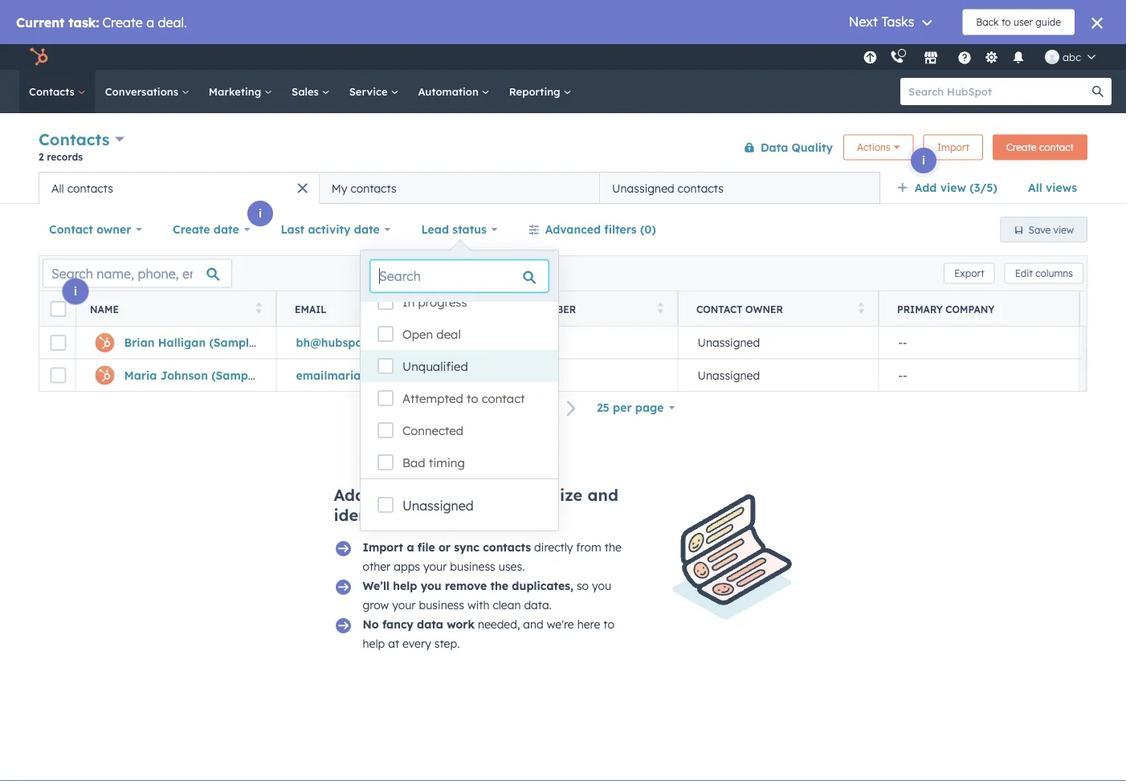 Task type: vqa. For each thing, say whether or not it's contained in the screenshot.
step.
yes



Task type: describe. For each thing, give the bounding box(es) containing it.
unassigned button for bh@hubspot.com
[[678, 327, 879, 359]]

create contact button
[[993, 135, 1088, 160]]

remove
[[445, 579, 487, 593]]

advanced
[[545, 223, 601, 237]]

business inside the so you grow your business with clean data.
[[419, 599, 464, 613]]

contact inside button
[[1040, 141, 1074, 153]]

create for create contact
[[1007, 141, 1037, 153]]

contacts for all contacts
[[67, 181, 113, 195]]

activity
[[308, 223, 351, 237]]

automation
[[418, 85, 482, 98]]

1 horizontal spatial i
[[259, 207, 262, 221]]

last activity date
[[281, 223, 380, 237]]

1 you from the left
[[421, 579, 442, 593]]

contacts button
[[39, 128, 125, 151]]

next page image
[[562, 400, 581, 419]]

organize
[[512, 485, 583, 505]]

contact inside popup button
[[49, 223, 93, 237]]

progress
[[418, 295, 467, 310]]

you inside the so you grow your business with clean data.
[[592, 579, 612, 593]]

all for all contacts
[[51, 181, 64, 195]]

file
[[418, 541, 435, 555]]

filters
[[605, 223, 637, 237]]

conversations
[[105, 85, 181, 98]]

columns
[[1036, 268, 1074, 280]]

unqualified
[[403, 359, 468, 374]]

import button
[[924, 135, 983, 160]]

phone
[[496, 303, 531, 315]]

25 per page
[[597, 401, 664, 415]]

my contacts button
[[319, 172, 600, 204]]

bh@hubspot.com link
[[296, 336, 394, 350]]

lead status
[[421, 223, 487, 237]]

help image
[[958, 51, 972, 66]]

owner inside popup button
[[97, 223, 131, 237]]

work
[[447, 618, 475, 632]]

open deal
[[403, 327, 461, 342]]

calling icon image
[[890, 50, 905, 65]]

data
[[417, 618, 443, 632]]

0 vertical spatial i button
[[911, 148, 937, 174]]

25
[[597, 401, 610, 415]]

upgrade link
[[861, 49, 881, 65]]

actions
[[857, 141, 891, 153]]

my contacts
[[332, 181, 397, 195]]

number
[[534, 303, 576, 315]]

step.
[[435, 637, 460, 651]]

(sample for halligan
[[209, 336, 256, 350]]

automation link
[[409, 70, 500, 113]]

all contacts
[[51, 181, 113, 195]]

contacts inside add more contacts to organize and identify promising leads
[[417, 485, 486, 505]]

contacts inside popup button
[[39, 129, 110, 149]]

add for add view (3/5)
[[915, 181, 937, 195]]

import for import a file or sync contacts
[[363, 541, 403, 555]]

pagination navigation
[[441, 398, 586, 419]]

reporting
[[509, 85, 564, 98]]

so
[[577, 579, 589, 593]]

marketplaces image
[[924, 51, 939, 66]]

Search search field
[[370, 260, 549, 292]]

prev
[[471, 401, 497, 415]]

lead status button
[[411, 214, 508, 246]]

contact inside list box
[[482, 391, 525, 407]]

press to sort. element for email
[[457, 303, 463, 316]]

primary
[[898, 303, 943, 315]]

maria
[[124, 368, 157, 382]]

last activity date button
[[270, 214, 401, 246]]

page
[[635, 401, 664, 415]]

other
[[363, 560, 391, 574]]

2
[[39, 151, 44, 163]]

identify
[[334, 505, 396, 526]]

clean
[[493, 599, 521, 613]]

status
[[453, 223, 487, 237]]

we're
[[547, 618, 574, 632]]

25 per page button
[[586, 392, 686, 424]]

1 vertical spatial the
[[491, 579, 509, 593]]

add view (3/5) button
[[887, 172, 1018, 204]]

brian
[[124, 336, 155, 350]]

timing
[[429, 456, 465, 471]]

(3/5)
[[970, 181, 998, 195]]

lead
[[421, 223, 449, 237]]

deal
[[437, 327, 461, 342]]

service link
[[340, 70, 409, 113]]

sync
[[454, 541, 480, 555]]

marketing link
[[199, 70, 282, 113]]

add more contacts to organize and identify promising leads
[[334, 485, 619, 526]]

create date button
[[162, 214, 261, 246]]

add view (3/5)
[[915, 181, 998, 195]]

save view
[[1029, 224, 1074, 236]]

data quality button
[[734, 131, 834, 164]]

search button
[[1085, 78, 1112, 105]]

calling icon button
[[884, 46, 911, 68]]

contacts for unassigned contacts
[[678, 181, 724, 195]]

data.
[[524, 599, 552, 613]]

bad
[[403, 456, 426, 471]]

1 vertical spatial i button
[[247, 201, 273, 227]]

hubspot image
[[29, 47, 48, 67]]

no
[[363, 618, 379, 632]]

leads
[[487, 505, 529, 526]]

in
[[403, 295, 415, 310]]

settings image
[[985, 51, 999, 65]]

my
[[332, 181, 348, 195]]

fancy
[[382, 618, 414, 632]]

search image
[[1093, 86, 1104, 97]]

1 horizontal spatial help
[[393, 579, 417, 593]]

bh@hubspot.com button
[[276, 327, 477, 359]]

data quality
[[761, 140, 833, 154]]

1 vertical spatial owner
[[746, 303, 783, 315]]

notifications image
[[1012, 51, 1026, 66]]

quality
[[792, 140, 833, 154]]

press to sort. image
[[457, 303, 463, 314]]

notifications button
[[1005, 44, 1033, 70]]

your inside the so you grow your business with clean data.
[[392, 599, 416, 613]]

1 horizontal spatial contact
[[697, 303, 743, 315]]

duplicates,
[[512, 579, 574, 593]]

needed, and we're here to help at every step.
[[363, 618, 615, 651]]

unassigned contacts button
[[600, 172, 881, 204]]

help button
[[951, 44, 979, 70]]

edit
[[1015, 268, 1033, 280]]

edit columns button
[[1005, 263, 1084, 284]]

press to sort. image for phone number
[[658, 303, 664, 314]]



Task type: locate. For each thing, give the bounding box(es) containing it.
directly
[[534, 541, 573, 555]]

you right so at the bottom right
[[592, 579, 612, 593]]

1 vertical spatial add
[[334, 485, 366, 505]]

all views
[[1028, 181, 1078, 195]]

1 horizontal spatial contact owner
[[697, 303, 783, 315]]

create date
[[173, 223, 239, 237]]

contact owner inside popup button
[[49, 223, 131, 237]]

0 vertical spatial (sample
[[209, 336, 256, 350]]

0 horizontal spatial i button
[[63, 279, 88, 305]]

contact) for bh@hubspot.com
[[259, 336, 308, 350]]

list box containing in progress
[[361, 286, 558, 479]]

marketing
[[209, 85, 264, 98]]

0 horizontal spatial view
[[941, 181, 967, 195]]

conversations link
[[95, 70, 199, 113]]

contacts down hubspot link
[[29, 85, 78, 98]]

import a file or sync contacts
[[363, 541, 531, 555]]

1 press to sort. image from the left
[[256, 303, 262, 314]]

contact
[[1040, 141, 1074, 153], [482, 391, 525, 407]]

0 horizontal spatial all
[[51, 181, 64, 195]]

actions button
[[844, 135, 914, 160]]

view left (3/5)
[[941, 181, 967, 195]]

and inside needed, and we're here to help at every step.
[[523, 618, 544, 632]]

press to sort. element for phone number
[[658, 303, 664, 316]]

1
[[508, 401, 514, 415]]

i button
[[911, 148, 937, 174], [247, 201, 273, 227], [63, 279, 88, 305]]

(sample
[[209, 336, 256, 350], [211, 368, 258, 382]]

contacts inside "link"
[[29, 85, 78, 98]]

views
[[1046, 181, 1078, 195]]

0 vertical spatial contact
[[49, 223, 93, 237]]

we'll
[[363, 579, 390, 593]]

apps
[[394, 560, 420, 574]]

directly from the other apps your business uses.
[[363, 541, 622, 574]]

1 vertical spatial and
[[523, 618, 544, 632]]

0 vertical spatial business
[[450, 560, 496, 574]]

1 horizontal spatial add
[[915, 181, 937, 195]]

-- button down number
[[477, 327, 678, 359]]

johnson
[[160, 368, 208, 382]]

date down all contacts "button"
[[214, 223, 239, 237]]

press to sort. element for contact owner
[[859, 303, 865, 316]]

hubspot link
[[19, 47, 60, 67]]

help down "apps"
[[393, 579, 417, 593]]

0 vertical spatial i
[[922, 153, 926, 168]]

0 vertical spatial contact owner
[[49, 223, 131, 237]]

0 horizontal spatial press to sort. image
[[256, 303, 262, 314]]

your down file
[[423, 560, 447, 574]]

a
[[407, 541, 414, 555]]

contacts banner
[[39, 127, 1088, 172]]

name
[[90, 303, 119, 315]]

2 records
[[39, 151, 83, 163]]

0 horizontal spatial contact owner
[[49, 223, 131, 237]]

-- button for bh@hubspot.com
[[477, 327, 678, 359]]

0 vertical spatial your
[[423, 560, 447, 574]]

or
[[439, 541, 451, 555]]

1 horizontal spatial owner
[[746, 303, 783, 315]]

press to sort. image for contact owner
[[859, 303, 865, 314]]

add inside popup button
[[915, 181, 937, 195]]

import
[[938, 141, 970, 153], [363, 541, 403, 555]]

to inside list box
[[467, 391, 479, 407]]

upgrade image
[[863, 51, 878, 65]]

0 horizontal spatial you
[[421, 579, 442, 593]]

import inside button
[[938, 141, 970, 153]]

1 horizontal spatial the
[[605, 541, 622, 555]]

2 unassigned button from the top
[[678, 359, 879, 391]]

0 horizontal spatial your
[[392, 599, 416, 613]]

1 horizontal spatial press to sort. image
[[658, 303, 664, 314]]

contacts inside "button"
[[67, 181, 113, 195]]

every
[[403, 637, 431, 651]]

2 date from the left
[[354, 223, 380, 237]]

all down 2 records
[[51, 181, 64, 195]]

1 vertical spatial view
[[1054, 224, 1074, 236]]

1 vertical spatial contact
[[697, 303, 743, 315]]

2 all from the left
[[51, 181, 64, 195]]

open
[[403, 327, 433, 342]]

i button left last
[[247, 201, 273, 227]]

2 press to sort. image from the left
[[658, 303, 664, 314]]

0 vertical spatial help
[[393, 579, 417, 593]]

contact) down bh@hubspot.com link
[[261, 368, 310, 382]]

i
[[922, 153, 926, 168], [259, 207, 262, 221], [74, 284, 77, 299]]

3 press to sort. element from the left
[[658, 303, 664, 316]]

0 horizontal spatial owner
[[97, 223, 131, 237]]

1 horizontal spatial and
[[588, 485, 619, 505]]

advanced filters (0) button
[[518, 214, 667, 246]]

view
[[941, 181, 967, 195], [1054, 224, 1074, 236]]

1 date from the left
[[214, 223, 239, 237]]

date right activity
[[354, 223, 380, 237]]

2 horizontal spatial i
[[922, 153, 926, 168]]

abc
[[1063, 50, 1082, 63]]

to inside needed, and we're here to help at every step.
[[604, 618, 615, 632]]

1 horizontal spatial to
[[491, 485, 507, 505]]

import up "other"
[[363, 541, 403, 555]]

0 vertical spatial create
[[1007, 141, 1037, 153]]

all inside "button"
[[51, 181, 64, 195]]

0 horizontal spatial help
[[363, 637, 385, 651]]

2 vertical spatial i
[[74, 284, 77, 299]]

more
[[370, 485, 412, 505]]

emailmaria@hubspot.com button
[[276, 359, 477, 391]]

all contacts button
[[39, 172, 319, 204]]

view right save
[[1054, 224, 1074, 236]]

owner
[[97, 223, 131, 237], [746, 303, 783, 315]]

(0)
[[640, 223, 656, 237]]

Search HubSpot search field
[[901, 78, 1098, 105]]

0 vertical spatial the
[[605, 541, 622, 555]]

0 horizontal spatial i
[[74, 284, 77, 299]]

with
[[468, 599, 490, 613]]

and up from
[[588, 485, 619, 505]]

your inside directly from the other apps your business uses.
[[423, 560, 447, 574]]

1 button
[[502, 398, 520, 419]]

and
[[588, 485, 619, 505], [523, 618, 544, 632]]

1 vertical spatial import
[[363, 541, 403, 555]]

help inside needed, and we're here to help at every step.
[[363, 637, 385, 651]]

2 vertical spatial i button
[[63, 279, 88, 305]]

(sample down brian halligan (sample contact)
[[211, 368, 258, 382]]

1 horizontal spatial contact
[[1040, 141, 1074, 153]]

0 horizontal spatial and
[[523, 618, 544, 632]]

1 horizontal spatial your
[[423, 560, 447, 574]]

to right the here
[[604, 618, 615, 632]]

0 vertical spatial view
[[941, 181, 967, 195]]

1 horizontal spatial date
[[354, 223, 380, 237]]

1 horizontal spatial import
[[938, 141, 970, 153]]

and inside add more contacts to organize and identify promising leads
[[588, 485, 619, 505]]

all for all views
[[1028, 181, 1043, 195]]

0 vertical spatial contacts
[[29, 85, 78, 98]]

the inside directly from the other apps your business uses.
[[605, 541, 622, 555]]

i button left name
[[63, 279, 88, 305]]

email
[[295, 303, 327, 315]]

sales link
[[282, 70, 340, 113]]

view for add
[[941, 181, 967, 195]]

add inside add more contacts to organize and identify promising leads
[[334, 485, 366, 505]]

import up add view (3/5)
[[938, 141, 970, 153]]

1 vertical spatial help
[[363, 637, 385, 651]]

0 horizontal spatial date
[[214, 223, 239, 237]]

1 vertical spatial contact
[[482, 391, 525, 407]]

you left remove
[[421, 579, 442, 593]]

1 horizontal spatial create
[[1007, 141, 1037, 153]]

1 vertical spatial i
[[259, 207, 262, 221]]

1 vertical spatial contact)
[[261, 368, 310, 382]]

0 vertical spatial contact
[[1040, 141, 1074, 153]]

-- button for emailmaria@hubspot.com
[[477, 359, 678, 391]]

press to sort. image
[[256, 303, 262, 314], [658, 303, 664, 314], [859, 303, 865, 314]]

you
[[421, 579, 442, 593], [592, 579, 612, 593]]

prev button
[[441, 398, 502, 419]]

add down import button
[[915, 181, 937, 195]]

1 vertical spatial business
[[419, 599, 464, 613]]

0 horizontal spatial import
[[363, 541, 403, 555]]

the up clean
[[491, 579, 509, 593]]

business up we'll help you remove the duplicates,
[[450, 560, 496, 574]]

0 horizontal spatial add
[[334, 485, 366, 505]]

1 horizontal spatial view
[[1054, 224, 1074, 236]]

contacts
[[67, 181, 113, 195], [351, 181, 397, 195], [678, 181, 724, 195], [417, 485, 486, 505], [483, 541, 531, 555]]

business inside directly from the other apps your business uses.
[[450, 560, 496, 574]]

view for save
[[1054, 224, 1074, 236]]

0 horizontal spatial contact
[[49, 223, 93, 237]]

in progress
[[403, 295, 467, 310]]

your up fancy
[[392, 599, 416, 613]]

to inside add more contacts to organize and identify promising leads
[[491, 485, 507, 505]]

unassigned button for emailmaria@hubspot.com
[[678, 359, 879, 391]]

(sample for johnson
[[211, 368, 258, 382]]

i button up add view (3/5)
[[911, 148, 937, 174]]

1 horizontal spatial all
[[1028, 181, 1043, 195]]

unassigned contacts
[[612, 181, 724, 195]]

company
[[946, 303, 995, 315]]

2 -- button from the top
[[477, 359, 678, 391]]

1 horizontal spatial you
[[592, 579, 612, 593]]

primary company column header
[[879, 292, 1081, 327]]

your
[[423, 560, 447, 574], [392, 599, 416, 613]]

help down the no
[[363, 637, 385, 651]]

all views link
[[1018, 172, 1088, 204]]

abc menu
[[859, 44, 1107, 70]]

0 vertical spatial and
[[588, 485, 619, 505]]

2 vertical spatial to
[[604, 618, 615, 632]]

2 horizontal spatial i button
[[911, 148, 937, 174]]

add for add more contacts to organize and identify promising leads
[[334, 485, 366, 505]]

1 vertical spatial contact owner
[[697, 303, 783, 315]]

press to sort. element
[[256, 303, 262, 316], [457, 303, 463, 316], [658, 303, 664, 316], [859, 303, 865, 316]]

brian halligan (sample contact) link
[[124, 336, 308, 350]]

0 horizontal spatial the
[[491, 579, 509, 593]]

2 horizontal spatial press to sort. image
[[859, 303, 865, 314]]

attempted to contact
[[403, 391, 525, 407]]

the
[[605, 541, 622, 555], [491, 579, 509, 593]]

edit columns
[[1015, 268, 1074, 280]]

1 horizontal spatial i button
[[247, 201, 273, 227]]

grow
[[363, 599, 389, 613]]

connected
[[403, 423, 464, 439]]

1 unassigned button from the top
[[678, 327, 879, 359]]

0 vertical spatial contact)
[[259, 336, 308, 350]]

0 horizontal spatial contact
[[482, 391, 525, 407]]

the right from
[[605, 541, 622, 555]]

so you grow your business with clean data.
[[363, 579, 612, 613]]

1 vertical spatial (sample
[[211, 368, 258, 382]]

bh@hubspot.com
[[296, 336, 394, 350]]

create up all views on the top right
[[1007, 141, 1037, 153]]

view inside save view 'button'
[[1054, 224, 1074, 236]]

and down data.
[[523, 618, 544, 632]]

advanced filters (0)
[[545, 223, 656, 237]]

1 vertical spatial contacts
[[39, 129, 110, 149]]

save view button
[[1001, 217, 1088, 243]]

0 horizontal spatial create
[[173, 223, 210, 237]]

to left 1
[[467, 391, 479, 407]]

1 -- button from the top
[[477, 327, 678, 359]]

0 horizontal spatial to
[[467, 391, 479, 407]]

2 press to sort. element from the left
[[457, 303, 463, 316]]

needed,
[[478, 618, 520, 632]]

save
[[1029, 224, 1051, 236]]

all left views on the top
[[1028, 181, 1043, 195]]

emailmaria@hubspot.com
[[296, 368, 444, 382]]

import for import
[[938, 141, 970, 153]]

create inside popup button
[[173, 223, 210, 237]]

attempted
[[403, 391, 463, 407]]

2 horizontal spatial to
[[604, 618, 615, 632]]

export button
[[944, 263, 995, 284]]

3 press to sort. image from the left
[[859, 303, 865, 314]]

promising
[[401, 505, 482, 526]]

4 press to sort. element from the left
[[859, 303, 865, 316]]

create inside button
[[1007, 141, 1037, 153]]

Search name, phone, email addresses, or company search field
[[43, 259, 232, 288]]

unassigned button
[[678, 327, 879, 359], [678, 359, 879, 391]]

contact) for emailmaria@hubspot.com
[[261, 368, 310, 382]]

contacts for my contacts
[[351, 181, 397, 195]]

(sample up "maria johnson (sample contact)" link
[[209, 336, 256, 350]]

1 vertical spatial create
[[173, 223, 210, 237]]

0 vertical spatial owner
[[97, 223, 131, 237]]

phone number
[[496, 303, 576, 315]]

1 vertical spatial your
[[392, 599, 416, 613]]

create down all contacts "button"
[[173, 223, 210, 237]]

0 vertical spatial add
[[915, 181, 937, 195]]

contact) down email at the left top
[[259, 336, 308, 350]]

date inside popup button
[[214, 223, 239, 237]]

marketplaces button
[[914, 44, 948, 70]]

create
[[1007, 141, 1037, 153], [173, 223, 210, 237]]

-- button up next page image
[[477, 359, 678, 391]]

date inside popup button
[[354, 223, 380, 237]]

business up data
[[419, 599, 464, 613]]

2 you from the left
[[592, 579, 612, 593]]

contact
[[49, 223, 93, 237], [697, 303, 743, 315]]

create for create date
[[173, 223, 210, 237]]

1 press to sort. element from the left
[[256, 303, 262, 316]]

1 all from the left
[[1028, 181, 1043, 195]]

list box
[[361, 286, 558, 479]]

0 vertical spatial import
[[938, 141, 970, 153]]

0 vertical spatial to
[[467, 391, 479, 407]]

to left the organize
[[491, 485, 507, 505]]

contacts up records
[[39, 129, 110, 149]]

1 vertical spatial to
[[491, 485, 507, 505]]

gary orlando image
[[1045, 50, 1060, 64]]

view inside add view (3/5) popup button
[[941, 181, 967, 195]]

add left more
[[334, 485, 366, 505]]



